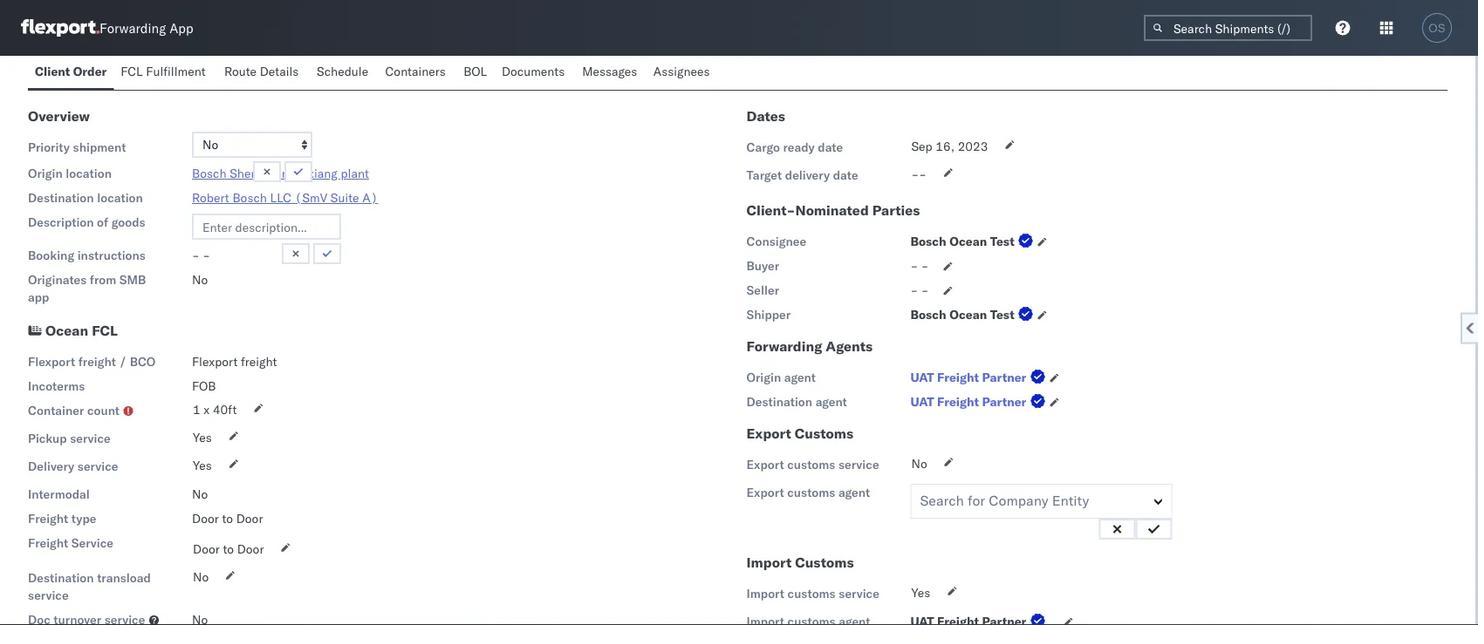 Task type: vqa. For each thing, say whether or not it's contained in the screenshot.
right the Origin
yes



Task type: locate. For each thing, give the bounding box(es) containing it.
bosch shen zhen taixiang plant link
[[192, 166, 369, 181]]

cargo ready date
[[747, 140, 843, 155]]

service for export customs service
[[839, 457, 879, 473]]

1 x 40ft
[[193, 402, 237, 418]]

0 vertical spatial uat freight partner
[[911, 370, 1027, 385]]

overview
[[28, 107, 90, 125]]

pickup
[[28, 431, 67, 446]]

0 vertical spatial test
[[990, 234, 1015, 249]]

ocean fcl
[[45, 322, 118, 340]]

1 vertical spatial uat freight partner link
[[911, 394, 1049, 411]]

0 horizontal spatial fcl
[[92, 322, 118, 340]]

ocean for consignee
[[950, 234, 987, 249]]

yes
[[193, 430, 212, 446], [193, 458, 212, 474], [912, 586, 931, 601]]

(smv
[[295, 190, 328, 206]]

robert bosch llc (smv suite a) link
[[192, 190, 378, 206]]

1 horizontal spatial forwarding
[[747, 338, 823, 355]]

service inside destination transload service
[[28, 588, 69, 604]]

0 vertical spatial partner
[[982, 370, 1027, 385]]

bosch ocean test for consignee
[[911, 234, 1015, 249]]

no right smb
[[192, 272, 208, 288]]

1 vertical spatial date
[[833, 168, 858, 183]]

destination down freight service
[[28, 571, 94, 586]]

3 customs from the top
[[788, 587, 836, 602]]

bosch
[[192, 166, 227, 181], [232, 190, 267, 206], [911, 234, 947, 249], [911, 307, 947, 323]]

bco
[[130, 354, 156, 370]]

import for import customs
[[747, 554, 792, 572]]

sep 16, 2023
[[912, 139, 988, 154]]

2 vertical spatial destination
[[28, 571, 94, 586]]

forwarding for forwarding agents
[[747, 338, 823, 355]]

import customs service
[[747, 587, 880, 602]]

import up import customs service
[[747, 554, 792, 572]]

2 export from the top
[[747, 457, 784, 473]]

yes for delivery service
[[193, 458, 212, 474]]

company
[[989, 492, 1049, 510]]

- -
[[192, 248, 210, 263], [911, 258, 929, 274], [911, 283, 929, 298]]

destination inside destination transload service
[[28, 571, 94, 586]]

app
[[169, 20, 193, 36]]

export down export customs
[[747, 457, 784, 473]]

2 uat freight partner link from the top
[[911, 394, 1049, 411]]

from
[[90, 272, 116, 288]]

origin agent
[[747, 370, 816, 385]]

export down export customs service
[[747, 485, 784, 501]]

2 vertical spatial customs
[[788, 587, 836, 602]]

to
[[222, 511, 233, 527], [223, 542, 234, 557]]

containers
[[385, 64, 446, 79]]

for
[[968, 492, 985, 510]]

customs up import customs service
[[795, 554, 854, 572]]

forwarding up origin agent in the right of the page
[[747, 338, 823, 355]]

1 import from the top
[[747, 554, 792, 572]]

agent down export customs service
[[839, 485, 870, 501]]

pickup service
[[28, 431, 111, 446]]

1 vertical spatial location
[[97, 190, 143, 206]]

originates
[[28, 272, 87, 288]]

llc
[[270, 190, 292, 206]]

0 vertical spatial forwarding
[[100, 20, 166, 36]]

service
[[70, 431, 111, 446], [839, 457, 879, 473], [78, 459, 118, 474], [839, 587, 880, 602], [28, 588, 69, 604]]

0 horizontal spatial origin
[[28, 166, 63, 181]]

0 vertical spatial location
[[66, 166, 112, 181]]

location up "destination location"
[[66, 166, 112, 181]]

2 vertical spatial agent
[[839, 485, 870, 501]]

service for destination transload service
[[28, 588, 69, 604]]

buyer
[[747, 258, 780, 274]]

suite
[[331, 190, 359, 206]]

Enter description... text field
[[192, 214, 341, 240]]

route details
[[224, 64, 299, 79]]

customs down export customs service
[[787, 485, 836, 501]]

0 vertical spatial date
[[818, 140, 843, 155]]

location for destination location
[[97, 190, 143, 206]]

uat
[[911, 370, 934, 385], [911, 395, 934, 410]]

forwarding for forwarding app
[[100, 20, 166, 36]]

flexport
[[28, 354, 75, 370], [192, 354, 238, 370]]

2 vertical spatial export
[[747, 485, 784, 501]]

dates
[[747, 107, 785, 125]]

export customs service
[[747, 457, 879, 473]]

0 vertical spatial destination
[[28, 190, 94, 206]]

2 uat freight partner from the top
[[911, 395, 1027, 410]]

fcl
[[121, 64, 143, 79], [92, 322, 118, 340]]

1 vertical spatial agent
[[816, 395, 847, 410]]

agents
[[826, 338, 873, 355]]

2 uat from the top
[[911, 395, 934, 410]]

agent up the destination agent
[[784, 370, 816, 385]]

test for consignee
[[990, 234, 1015, 249]]

forwarding up number
[[100, 20, 166, 36]]

origin up the destination agent
[[747, 370, 781, 385]]

1 export from the top
[[747, 425, 791, 443]]

no down 1
[[192, 487, 208, 502]]

1 freight from the left
[[78, 354, 116, 370]]

Search Shipments (/) text field
[[1144, 15, 1313, 41]]

1 vertical spatial yes
[[193, 458, 212, 474]]

export
[[747, 425, 791, 443], [747, 457, 784, 473], [747, 485, 784, 501]]

1 partner from the top
[[982, 370, 1027, 385]]

forwarding app link
[[21, 19, 193, 37]]

1 vertical spatial origin
[[747, 370, 781, 385]]

- - for seller
[[911, 283, 929, 298]]

destination for destination location
[[28, 190, 94, 206]]

ready
[[783, 140, 815, 155]]

1 vertical spatial test
[[990, 307, 1015, 323]]

goods
[[111, 215, 145, 230]]

no
[[192, 272, 208, 288], [912, 456, 928, 472], [192, 487, 208, 502], [193, 570, 209, 585]]

0 horizontal spatial flexport
[[28, 354, 75, 370]]

fob
[[192, 379, 216, 394]]

1 customs from the top
[[787, 457, 836, 473]]

2 vertical spatial yes
[[912, 586, 931, 601]]

uat freight partner link for destination agent
[[911, 394, 1049, 411]]

2 partner from the top
[[982, 395, 1027, 410]]

0 horizontal spatial freight
[[78, 354, 116, 370]]

1 uat freight partner from the top
[[911, 370, 1027, 385]]

1 horizontal spatial origin
[[747, 370, 781, 385]]

container count
[[28, 403, 120, 419]]

1 vertical spatial customs
[[787, 485, 836, 501]]

1 vertical spatial destination
[[747, 395, 813, 410]]

destination up description
[[28, 190, 94, 206]]

flexport for flexport freight / bco
[[28, 354, 75, 370]]

1 vertical spatial partner
[[982, 395, 1027, 410]]

type
[[71, 511, 96, 527]]

flexport up incoterms
[[28, 354, 75, 370]]

0 vertical spatial import
[[747, 554, 792, 572]]

0 horizontal spatial forwarding
[[100, 20, 166, 36]]

yes for pickup service
[[193, 430, 212, 446]]

flexport up "fob"
[[192, 354, 238, 370]]

service down freight service
[[28, 588, 69, 604]]

bosch ocean test for shipper
[[911, 307, 1015, 323]]

freight for flexport freight
[[241, 354, 277, 370]]

assignees button
[[647, 56, 720, 90]]

1 vertical spatial to
[[223, 542, 234, 557]]

1 vertical spatial customs
[[795, 554, 854, 572]]

1 horizontal spatial fcl
[[121, 64, 143, 79]]

cargo
[[747, 140, 780, 155]]

export for export customs agent
[[747, 485, 784, 501]]

0 vertical spatial agent
[[784, 370, 816, 385]]

export for export customs
[[747, 425, 791, 443]]

1 vertical spatial uat freight partner
[[911, 395, 1027, 410]]

1 uat freight partner link from the top
[[911, 369, 1049, 387]]

reference
[[84, 55, 132, 68]]

destination
[[28, 190, 94, 206], [747, 395, 813, 410], [28, 571, 94, 586]]

0 vertical spatial customs
[[795, 425, 854, 443]]

1 flexport from the left
[[28, 354, 75, 370]]

client
[[35, 64, 70, 79]]

partner
[[982, 370, 1027, 385], [982, 395, 1027, 410]]

movement reference number :
[[29, 55, 177, 68]]

1 horizontal spatial flexport
[[192, 354, 238, 370]]

booking instructions
[[28, 248, 146, 263]]

2 freight from the left
[[241, 354, 277, 370]]

documents
[[502, 64, 565, 79]]

1 vertical spatial uat
[[911, 395, 934, 410]]

2 import from the top
[[747, 587, 785, 602]]

import customs
[[747, 554, 854, 572]]

-
[[912, 167, 919, 182], [919, 167, 927, 182], [192, 248, 200, 263], [203, 248, 210, 263], [911, 258, 918, 274], [922, 258, 929, 274], [911, 283, 918, 298], [922, 283, 929, 298]]

0 vertical spatial bosch ocean test
[[911, 234, 1015, 249]]

1 vertical spatial import
[[747, 587, 785, 602]]

1 vertical spatial fcl
[[92, 322, 118, 340]]

customs down import customs
[[788, 587, 836, 602]]

0 vertical spatial uat
[[911, 370, 934, 385]]

service down import customs
[[839, 587, 880, 602]]

1 bosch ocean test from the top
[[911, 234, 1015, 249]]

robert
[[192, 190, 229, 206]]

1 vertical spatial export
[[747, 457, 784, 473]]

import for import customs service
[[747, 587, 785, 602]]

location up goods
[[97, 190, 143, 206]]

zhen
[[261, 166, 289, 181]]

1 vertical spatial bosch ocean test
[[911, 307, 1015, 323]]

0 vertical spatial yes
[[193, 430, 212, 446]]

0 vertical spatial to
[[222, 511, 233, 527]]

a)
[[362, 190, 378, 206]]

destination down origin agent in the right of the page
[[747, 395, 813, 410]]

test
[[990, 234, 1015, 249], [990, 307, 1015, 323]]

origin for origin location
[[28, 166, 63, 181]]

uat for origin agent
[[911, 370, 934, 385]]

date right ready
[[818, 140, 843, 155]]

bosch ocean test
[[911, 234, 1015, 249], [911, 307, 1015, 323]]

0 vertical spatial origin
[[28, 166, 63, 181]]

customs up export customs agent
[[787, 457, 836, 473]]

flexport for flexport freight
[[192, 354, 238, 370]]

0 vertical spatial export
[[747, 425, 791, 443]]

date for target delivery date
[[833, 168, 858, 183]]

origin for origin agent
[[747, 370, 781, 385]]

door to door
[[192, 511, 263, 527], [193, 542, 264, 557]]

2 test from the top
[[990, 307, 1015, 323]]

0 vertical spatial fcl
[[121, 64, 143, 79]]

forwarding inside "link"
[[100, 20, 166, 36]]

1 horizontal spatial freight
[[241, 354, 277, 370]]

2 bosch ocean test from the top
[[911, 307, 1015, 323]]

export down the destination agent
[[747, 425, 791, 443]]

agent up export customs
[[816, 395, 847, 410]]

bol button
[[457, 56, 495, 90]]

description
[[28, 215, 94, 230]]

agent
[[784, 370, 816, 385], [816, 395, 847, 410], [839, 485, 870, 501]]

service up export customs agent
[[839, 457, 879, 473]]

no right transload
[[193, 570, 209, 585]]

instructions
[[77, 248, 146, 263]]

1 vertical spatial forwarding
[[747, 338, 823, 355]]

bol
[[464, 64, 487, 79]]

1 uat from the top
[[911, 370, 934, 385]]

location
[[66, 166, 112, 181], [97, 190, 143, 206]]

3 export from the top
[[747, 485, 784, 501]]

customs up export customs service
[[795, 425, 854, 443]]

location for origin location
[[66, 166, 112, 181]]

origin down priority
[[28, 166, 63, 181]]

fcl fulfillment
[[121, 64, 206, 79]]

0 vertical spatial customs
[[787, 457, 836, 473]]

2 flexport from the left
[[192, 354, 238, 370]]

sep
[[912, 139, 933, 154]]

import down import customs
[[747, 587, 785, 602]]

target
[[747, 168, 782, 183]]

movement
[[29, 55, 81, 68]]

date up client-nominated parties
[[833, 168, 858, 183]]

0 vertical spatial uat freight partner link
[[911, 369, 1049, 387]]

1 test from the top
[[990, 234, 1015, 249]]



Task type: describe. For each thing, give the bounding box(es) containing it.
client order button
[[28, 56, 114, 90]]

6753212
[[202, 55, 247, 68]]

agent for destination agent
[[816, 395, 847, 410]]

uat freight partner for destination agent
[[911, 395, 1027, 410]]

assignees
[[654, 64, 710, 79]]

freight for flexport freight / bco
[[78, 354, 116, 370]]

container
[[28, 403, 84, 419]]

customs for export customs
[[795, 425, 854, 443]]

target delivery date
[[747, 168, 858, 183]]

parties
[[873, 202, 920, 219]]

consignee
[[747, 234, 807, 249]]

destination transload service
[[28, 571, 151, 604]]

priority shipment
[[28, 140, 126, 155]]

incoterms
[[28, 379, 85, 394]]

export customs
[[747, 425, 854, 443]]

:
[[173, 55, 177, 68]]

seller
[[747, 283, 779, 298]]

2 customs from the top
[[787, 485, 836, 501]]

/
[[119, 354, 127, 370]]

details
[[260, 64, 299, 79]]

fcl inside fcl fulfillment button
[[121, 64, 143, 79]]

priority
[[28, 140, 70, 155]]

1 vertical spatial door to door
[[193, 542, 264, 557]]

smb
[[119, 272, 146, 288]]

search for company entity
[[920, 492, 1090, 510]]

flexport freight
[[192, 354, 277, 370]]

client-nominated parties
[[747, 202, 920, 219]]

order
[[73, 64, 107, 79]]

export customs agent
[[747, 485, 870, 501]]

bosch shen zhen taixiang plant
[[192, 166, 369, 181]]

agent for origin agent
[[784, 370, 816, 385]]

uat freight partner for origin agent
[[911, 370, 1027, 385]]

schedule
[[317, 64, 369, 79]]

40ft
[[213, 402, 237, 418]]

number
[[135, 55, 173, 68]]

no up search
[[912, 456, 928, 472]]

description of goods
[[28, 215, 145, 230]]

date for cargo ready date
[[818, 140, 843, 155]]

16,
[[936, 139, 955, 154]]

--
[[912, 167, 927, 182]]

documents button
[[495, 56, 575, 90]]

os button
[[1417, 8, 1458, 48]]

intermodal
[[28, 487, 90, 502]]

uat for destination agent
[[911, 395, 934, 410]]

delivery service
[[28, 459, 118, 474]]

entity
[[1052, 492, 1090, 510]]

os
[[1429, 21, 1446, 34]]

shipment
[[73, 140, 126, 155]]

service down the pickup service
[[78, 459, 118, 474]]

destination location
[[28, 190, 143, 206]]

booking
[[28, 248, 74, 263]]

shen
[[230, 166, 258, 181]]

service
[[71, 536, 113, 551]]

destination for destination agent
[[747, 395, 813, 410]]

originates from smb app
[[28, 272, 146, 305]]

customs for export
[[787, 457, 836, 473]]

nominated
[[796, 202, 869, 219]]

robert bosch llc (smv suite a)
[[192, 190, 378, 206]]

ocean for shipper
[[950, 307, 987, 323]]

flexport freight / bco
[[28, 354, 156, 370]]

origin location
[[28, 166, 112, 181]]

client order
[[35, 64, 107, 79]]

forwarding agents
[[747, 338, 873, 355]]

service for import customs service
[[839, 587, 880, 602]]

taixiang
[[292, 166, 338, 181]]

fcl fulfillment button
[[114, 56, 217, 90]]

destination for destination transload service
[[28, 571, 94, 586]]

freight type
[[28, 511, 96, 527]]

partner for destination agent
[[982, 395, 1027, 410]]

search
[[920, 492, 964, 510]]

export for export customs service
[[747, 457, 784, 473]]

flexport. image
[[21, 19, 100, 37]]

customs for import
[[788, 587, 836, 602]]

client-
[[747, 202, 796, 219]]

0 vertical spatial door to door
[[192, 511, 263, 527]]

x
[[204, 402, 210, 418]]

freight service
[[28, 536, 113, 551]]

route details button
[[217, 56, 310, 90]]

- - for buyer
[[911, 258, 929, 274]]

service down the count
[[70, 431, 111, 446]]

uat freight partner link for origin agent
[[911, 369, 1049, 387]]

1
[[193, 402, 200, 418]]

count
[[87, 403, 120, 419]]

yes for import customs service
[[912, 586, 931, 601]]

messages
[[582, 64, 637, 79]]

delivery
[[785, 168, 830, 183]]

destination agent
[[747, 395, 847, 410]]

2023
[[958, 139, 988, 154]]

shipper
[[747, 307, 791, 323]]

partner for origin agent
[[982, 370, 1027, 385]]

customs for import customs
[[795, 554, 854, 572]]

of
[[97, 215, 108, 230]]

test for shipper
[[990, 307, 1015, 323]]

route
[[224, 64, 257, 79]]

plant
[[341, 166, 369, 181]]



